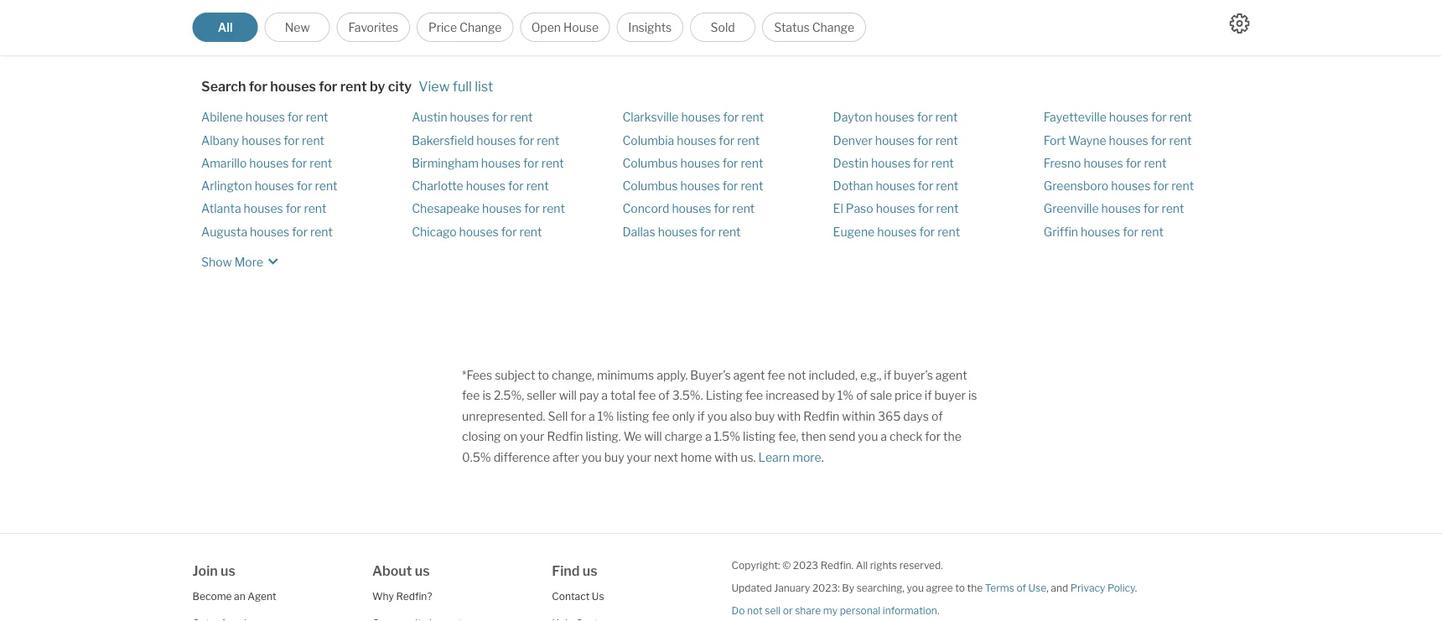 Task type: describe. For each thing, give the bounding box(es) containing it.
rent for arlington houses for rent link
[[315, 179, 338, 194]]

rent for dayton houses for rent link
[[935, 111, 958, 125]]

Sold radio
[[690, 13, 756, 42]]

fort wayne houses for rent
[[1044, 134, 1192, 148]]

fayetteville houses for rent link
[[1044, 111, 1192, 125]]

or
[[783, 605, 793, 617]]

for down new radio
[[319, 79, 337, 95]]

rent for birmingham houses for rent link
[[542, 156, 564, 171]]

us for about us
[[415, 563, 430, 579]]

destin houses for rent link
[[833, 156, 954, 171]]

find us
[[552, 563, 598, 579]]

2 vertical spatial if
[[698, 410, 705, 424]]

terms of use link
[[985, 582, 1047, 595]]

view full list link
[[419, 79, 493, 95]]

for for 'columbia houses for rent' link
[[719, 134, 735, 148]]

home
[[681, 451, 712, 465]]

1.5%
[[714, 430, 741, 444]]

rent for 1st columbus houses for rent link from the bottom of the page
[[741, 179, 763, 194]]

1 horizontal spatial redfin
[[804, 410, 840, 424]]

abilene houses for rent link
[[201, 111, 328, 125]]

amarillo houses for rent
[[201, 156, 332, 171]]

do not sell or share my personal information link
[[732, 605, 937, 617]]

houses down the fayetteville houses for rent
[[1109, 134, 1149, 148]]

a down the "365"
[[881, 430, 887, 444]]

New radio
[[265, 13, 330, 42]]

for for the clarksville houses for rent "link"
[[723, 111, 739, 125]]

for for denver houses for rent link
[[917, 134, 933, 148]]

0 horizontal spatial 1%
[[598, 410, 614, 424]]

listing.
[[586, 430, 621, 444]]

columbus for 1st columbus houses for rent link from the bottom of the page
[[623, 179, 678, 194]]

rent for amarillo houses for rent link
[[310, 156, 332, 171]]

dallas
[[623, 225, 656, 239]]

rent for denver houses for rent link
[[936, 134, 958, 148]]

concord houses for rent link
[[623, 202, 755, 216]]

rent up eugene houses for rent link
[[936, 202, 959, 216]]

0 vertical spatial .
[[822, 451, 824, 465]]

clarksville houses for rent
[[623, 111, 764, 125]]

rent for "augusta houses for rent" link
[[310, 225, 333, 239]]

city
[[388, 79, 412, 95]]

list
[[475, 79, 493, 95]]

1 horizontal spatial with
[[777, 410, 801, 424]]

january
[[774, 582, 810, 595]]

2.5%,
[[494, 389, 524, 403]]

columbia
[[623, 134, 674, 148]]

within
[[842, 410, 875, 424]]

1 horizontal spatial to
[[955, 582, 965, 595]]

1 horizontal spatial buy
[[755, 410, 775, 424]]

for for fresno houses for rent link in the right top of the page
[[1126, 156, 1142, 171]]

for for albany houses for rent link
[[284, 134, 299, 148]]

learn
[[759, 451, 790, 465]]

365
[[878, 410, 901, 424]]

redfin?
[[396, 591, 432, 603]]

0 horizontal spatial not
[[747, 605, 763, 617]]

of left the sale
[[856, 389, 868, 403]]

for for greenville houses for rent link
[[1144, 202, 1159, 216]]

house
[[564, 20, 599, 34]]

included,
[[809, 369, 858, 383]]

minimums
[[597, 369, 654, 383]]

fee up also on the right bottom of page
[[745, 389, 763, 403]]

abilene
[[201, 111, 243, 125]]

for for bakersfield houses for rent link
[[519, 134, 534, 148]]

austin
[[412, 111, 447, 125]]

Price Change radio
[[417, 13, 513, 42]]

houses for destin houses for rent link
[[871, 156, 911, 171]]

clarksville
[[623, 111, 679, 125]]

concord houses for rent
[[623, 202, 755, 216]]

1 horizontal spatial will
[[644, 430, 662, 444]]

1 show more link from the top
[[201, 13, 284, 38]]

augusta
[[201, 225, 247, 239]]

us.
[[741, 451, 756, 465]]

1 horizontal spatial .
[[937, 605, 940, 617]]

apply.
[[657, 369, 688, 383]]

contact us
[[552, 591, 604, 603]]

2023:
[[813, 582, 840, 595]]

reserved.
[[900, 560, 943, 572]]

all inside radio
[[218, 20, 233, 34]]

rent for 'columbia houses for rent' link
[[737, 134, 760, 148]]

houses for arlington houses for rent link
[[255, 179, 294, 194]]

rent for the clarksville houses for rent "link"
[[742, 111, 764, 125]]

do
[[732, 605, 745, 617]]

houses for 'columbia houses for rent' link
[[677, 134, 716, 148]]

el
[[833, 202, 843, 216]]

price
[[895, 389, 922, 403]]

charlotte
[[412, 179, 464, 194]]

sale
[[870, 389, 892, 403]]

1 vertical spatial .
[[1135, 582, 1137, 595]]

fayetteville houses for rent
[[1044, 111, 1192, 125]]

a right pay
[[602, 389, 608, 403]]

for for chicago houses for rent link
[[501, 225, 517, 239]]

for up abilene houses for rent
[[249, 79, 267, 95]]

for for 'concord houses for rent' link
[[714, 202, 730, 216]]

charlotte houses for rent
[[412, 179, 549, 194]]

searching,
[[857, 582, 905, 595]]

2 is from the left
[[969, 389, 977, 403]]

1 columbus houses for rent from the top
[[623, 156, 763, 171]]

you down listing
[[708, 410, 728, 424]]

0 horizontal spatial by
[[370, 79, 385, 95]]

for down days
[[925, 430, 941, 444]]

*fees
[[462, 369, 492, 383]]

greenville houses for rent link
[[1044, 202, 1184, 216]]

greensboro
[[1044, 179, 1109, 194]]

rent for fayetteville houses for rent link at the top of the page
[[1170, 111, 1192, 125]]

bakersfield houses for rent link
[[412, 134, 559, 148]]

eugene houses for rent
[[833, 225, 960, 239]]

fresno
[[1044, 156, 1081, 171]]

rent down the fayetteville houses for rent
[[1169, 134, 1192, 148]]

total
[[611, 389, 636, 403]]

atlanta
[[201, 202, 241, 216]]

become an agent button
[[193, 591, 277, 603]]

rent for austin houses for rent link
[[510, 111, 533, 125]]

houses for abilene houses for rent link
[[245, 111, 285, 125]]

birmingham houses for rent
[[412, 156, 564, 171]]

birmingham houses for rent link
[[412, 156, 564, 171]]

Insights radio
[[617, 13, 684, 42]]

full
[[453, 79, 472, 95]]

for for dayton houses for rent link
[[917, 111, 933, 125]]

next
[[654, 451, 678, 465]]

for right sell
[[571, 410, 586, 424]]

copyright:
[[732, 560, 780, 572]]

rent for albany houses for rent link
[[302, 134, 325, 148]]

chicago
[[412, 225, 457, 239]]

rent for greensboro houses for rent 'link'
[[1172, 179, 1194, 194]]

houses for greensboro houses for rent 'link'
[[1111, 179, 1151, 194]]

abilene houses for rent
[[201, 111, 328, 125]]

for for abilene houses for rent link
[[288, 111, 303, 125]]

1 horizontal spatial if
[[884, 369, 891, 383]]

contact
[[552, 591, 590, 603]]

houses for the clarksville houses for rent "link"
[[681, 111, 721, 125]]

1 is from the left
[[483, 389, 491, 403]]

for for atlanta houses for rent link
[[286, 202, 301, 216]]

1 vertical spatial your
[[627, 451, 652, 465]]

listing
[[706, 389, 743, 403]]

houses down dothan houses for rent
[[876, 202, 916, 216]]

share
[[795, 605, 821, 617]]

join
[[193, 563, 218, 579]]

for for 2nd columbus houses for rent link from the bottom
[[723, 156, 738, 171]]

amarillo houses for rent link
[[201, 156, 332, 171]]

0 vertical spatial 1%
[[838, 389, 854, 403]]

houses up abilene houses for rent
[[270, 79, 316, 95]]

0.5%
[[462, 451, 491, 465]]

then
[[801, 430, 826, 444]]

do not sell or share my personal information .
[[732, 605, 940, 617]]

0 horizontal spatial buy
[[604, 451, 624, 465]]

more
[[793, 451, 822, 465]]

closing
[[462, 430, 501, 444]]

change for status change
[[812, 20, 855, 34]]

e.g.,
[[860, 369, 882, 383]]

a down pay
[[589, 410, 595, 424]]

us for join us
[[221, 563, 236, 579]]

more for 1st show more link from the bottom of the page
[[235, 256, 263, 270]]

fresno houses for rent link
[[1044, 156, 1167, 171]]

houses for "dallas houses for rent" link
[[658, 225, 698, 239]]

0 horizontal spatial your
[[520, 430, 545, 444]]

increased
[[766, 389, 819, 403]]

agree
[[926, 582, 953, 595]]

houses for fresno houses for rent link in the right top of the page
[[1084, 156, 1123, 171]]

you down listing.
[[582, 451, 602, 465]]

price
[[429, 20, 457, 34]]

griffin houses for rent
[[1044, 225, 1164, 239]]

you up information
[[907, 582, 924, 595]]

rent for griffin houses for rent link
[[1141, 225, 1164, 239]]

1 agent from the left
[[733, 369, 765, 383]]

change,
[[552, 369, 595, 383]]

not inside *fees subject to change, minimums apply. buyer's agent fee not included, e.g., if buyer's agent fee is 2.5%, seller will pay a total fee of 3.5%. listing fee increased by 1% of sale price if buyer is unrepresented. sell for a 1% listing fee only if you also buy with redfin within 365 days of closing on your redfin listing. we will charge a 1.5% listing fee, then send you a check for the 0.5% difference after you buy your next home with us.
[[788, 369, 806, 383]]

2 columbus houses for rent link from the top
[[623, 179, 763, 194]]

search for houses for rent by city view full list
[[201, 79, 493, 95]]

albany houses for rent link
[[201, 134, 325, 148]]

about us
[[372, 563, 430, 579]]

houses for chicago houses for rent link
[[459, 225, 499, 239]]

2 agent from the left
[[936, 369, 967, 383]]

rent for eugene houses for rent link
[[938, 225, 960, 239]]

All radio
[[193, 13, 258, 42]]

albany
[[201, 134, 239, 148]]



Task type: vqa. For each thing, say whether or not it's contained in the screenshot.
About us's us
yes



Task type: locate. For each thing, give the bounding box(es) containing it.
houses for greenville houses for rent link
[[1102, 202, 1141, 216]]

policy
[[1108, 582, 1135, 595]]

1 columbus from the top
[[623, 156, 678, 171]]

by inside *fees subject to change, minimums apply. buyer's agent fee not included, e.g., if buyer's agent fee is 2.5%, seller will pay a total fee of 3.5%. listing fee increased by 1% of sale price if buyer is unrepresented. sell for a 1% listing fee only if you also buy with redfin within 365 days of closing on your redfin listing. we will charge a 1.5% listing fee, then send you a check for the 0.5% difference after you buy your next home with us.
[[822, 389, 835, 403]]

paso
[[846, 202, 874, 216]]

. down agree
[[937, 605, 940, 617]]

rent for the charlotte houses for rent "link" at the left of the page
[[526, 179, 549, 194]]

not up the increased
[[788, 369, 806, 383]]

0 horizontal spatial if
[[698, 410, 705, 424]]

subject
[[495, 369, 535, 383]]

for for greensboro houses for rent 'link'
[[1153, 179, 1169, 194]]

is left 2.5%,
[[483, 389, 491, 403]]

1 horizontal spatial not
[[788, 369, 806, 383]]

columbia houses for rent link
[[623, 134, 760, 148]]

agent up listing
[[733, 369, 765, 383]]

houses for dayton houses for rent link
[[875, 111, 915, 125]]

houses down chesapeake houses for rent
[[459, 225, 499, 239]]

of
[[659, 389, 670, 403], [856, 389, 868, 403], [932, 410, 943, 424], [1017, 582, 1026, 595]]

houses for denver houses for rent link
[[875, 134, 915, 148]]

rent for dothan houses for rent link
[[936, 179, 959, 194]]

dothan
[[833, 179, 873, 194]]

rent down 'columbia houses for rent' link
[[741, 156, 763, 171]]

1 columbus houses for rent link from the top
[[623, 156, 763, 171]]

to
[[538, 369, 549, 383], [955, 582, 965, 595]]

rent for fresno houses for rent link in the right top of the page
[[1144, 156, 1167, 171]]

open house
[[531, 20, 599, 34]]

dallas houses for rent link
[[623, 225, 741, 239]]

houses for birmingham houses for rent link
[[481, 156, 521, 171]]

albany houses for rent
[[201, 134, 325, 148]]

after
[[553, 451, 579, 465]]

view
[[419, 79, 450, 95]]

houses down denver houses for rent at right
[[871, 156, 911, 171]]

charge
[[665, 430, 703, 444]]

us right find
[[583, 563, 598, 579]]

0 horizontal spatial will
[[559, 389, 577, 403]]

us right join
[[221, 563, 236, 579]]

for up eugene houses for rent link
[[918, 202, 934, 216]]

all left rights
[[856, 560, 868, 572]]

houses for atlanta houses for rent link
[[244, 202, 283, 216]]

houses down abilene houses for rent
[[242, 134, 281, 148]]

fee left only
[[652, 410, 670, 424]]

1 vertical spatial show more link
[[201, 247, 284, 272]]

1 horizontal spatial us
[[415, 563, 430, 579]]

why redfin?
[[372, 591, 432, 603]]

1 horizontal spatial change
[[812, 20, 855, 34]]

houses for bakersfield houses for rent link
[[477, 134, 516, 148]]

columbus down columbia
[[623, 156, 678, 171]]

contact us button
[[552, 591, 604, 603]]

a
[[602, 389, 608, 403], [589, 410, 595, 424], [705, 430, 712, 444], [881, 430, 887, 444]]

houses for eugene houses for rent link
[[877, 225, 917, 239]]

0 horizontal spatial agent
[[733, 369, 765, 383]]

0 vertical spatial show more link
[[201, 13, 284, 38]]

buyer
[[935, 389, 966, 403]]

0 vertical spatial buy
[[755, 410, 775, 424]]

1 vertical spatial with
[[715, 451, 738, 465]]

if right price
[[925, 389, 932, 403]]

rent up el paso houses for rent
[[936, 179, 959, 194]]

amarillo
[[201, 156, 247, 171]]

houses up "dallas houses for rent" link
[[672, 202, 712, 216]]

agent
[[248, 591, 277, 603]]

of left use
[[1017, 582, 1026, 595]]

0 horizontal spatial us
[[221, 563, 236, 579]]

columbia houses for rent
[[623, 134, 760, 148]]

0 vertical spatial all
[[218, 20, 233, 34]]

0 vertical spatial the
[[943, 430, 962, 444]]

option group containing all
[[193, 13, 866, 42]]

for for chesapeake houses for rent link
[[524, 202, 540, 216]]

for down the fayetteville houses for rent
[[1151, 134, 1167, 148]]

1 horizontal spatial 1%
[[838, 389, 854, 403]]

0 horizontal spatial is
[[483, 389, 491, 403]]

0 horizontal spatial redfin
[[547, 430, 583, 444]]

greensboro houses for rent link
[[1044, 179, 1194, 194]]

houses for dothan houses for rent link
[[876, 179, 915, 194]]

to inside *fees subject to change, minimums apply. buyer's agent fee not included, e.g., if buyer's agent fee is 2.5%, seller will pay a total fee of 3.5%. listing fee increased by 1% of sale price if buyer is unrepresented. sell for a 1% listing fee only if you also buy with redfin within 365 days of closing on your redfin listing. we will charge a 1.5% listing fee, then send you a check for the 0.5% difference after you buy your next home with us.
[[538, 369, 549, 383]]

rent down atlanta houses for rent
[[310, 225, 333, 239]]

redfin up after
[[547, 430, 583, 444]]

0 horizontal spatial all
[[218, 20, 233, 34]]

us for find us
[[583, 563, 598, 579]]

for up chesapeake houses for rent link
[[508, 179, 524, 194]]

become an agent
[[193, 591, 277, 603]]

option group
[[193, 13, 866, 42]]

houses up greenville houses for rent link
[[1111, 179, 1151, 194]]

Open House radio
[[520, 13, 610, 42]]

1 horizontal spatial by
[[822, 389, 835, 403]]

0 horizontal spatial .
[[822, 451, 824, 465]]

0 horizontal spatial with
[[715, 451, 738, 465]]

1 vertical spatial 1%
[[598, 410, 614, 424]]

for down greenville houses for rent link
[[1123, 225, 1139, 239]]

for up dothan houses for rent
[[913, 156, 929, 171]]

columbus houses for rent link down 'columbia houses for rent' link
[[623, 156, 763, 171]]

0 vertical spatial will
[[559, 389, 577, 403]]

find
[[552, 563, 580, 579]]

rent down dayton houses for rent link
[[936, 134, 958, 148]]

to up seller
[[538, 369, 549, 383]]

1 vertical spatial the
[[967, 582, 983, 595]]

for for austin houses for rent link
[[492, 111, 508, 125]]

0 vertical spatial columbus
[[623, 156, 678, 171]]

1 vertical spatial redfin
[[547, 430, 583, 444]]

for for destin houses for rent link
[[913, 156, 929, 171]]

1 horizontal spatial all
[[856, 560, 868, 572]]

rent down el paso houses for rent
[[938, 225, 960, 239]]

columbus
[[623, 156, 678, 171], [623, 179, 678, 194]]

houses up albany houses for rent link
[[245, 111, 285, 125]]

1 change from the left
[[460, 20, 502, 34]]

2 vertical spatial .
[[937, 605, 940, 617]]

2 change from the left
[[812, 20, 855, 34]]

0 vertical spatial not
[[788, 369, 806, 383]]

updated january 2023: by searching, you agree to the terms of use , and privacy policy .
[[732, 582, 1137, 595]]

if right only
[[698, 410, 705, 424]]

el paso houses for rent link
[[833, 202, 959, 216]]

chesapeake houses for rent link
[[412, 202, 565, 216]]

columbus for 2nd columbus houses for rent link from the bottom
[[623, 156, 678, 171]]

rent for 2nd columbus houses for rent link from the bottom
[[741, 156, 763, 171]]

2 more from the top
[[235, 256, 263, 270]]

1 horizontal spatial listing
[[743, 430, 776, 444]]

1 vertical spatial show
[[201, 256, 232, 270]]

for for 1st columbus houses for rent link from the bottom of the page
[[723, 179, 738, 194]]

houses for 1st columbus houses for rent link from the bottom of the page
[[681, 179, 720, 194]]

1 show from the top
[[201, 22, 232, 36]]

3.5%.
[[672, 389, 703, 403]]

1 vertical spatial columbus houses for rent link
[[623, 179, 763, 194]]

buy down listing.
[[604, 451, 624, 465]]

concord
[[623, 202, 670, 216]]

. down then
[[822, 451, 824, 465]]

of down apply.
[[659, 389, 670, 403]]

change for price change
[[460, 20, 502, 34]]

a left the 1.5%
[[705, 430, 712, 444]]

sold
[[711, 20, 735, 34]]

2 show from the top
[[201, 256, 232, 270]]

chicago houses for rent link
[[412, 225, 542, 239]]

fee right total
[[638, 389, 656, 403]]

houses for chesapeake houses for rent link
[[482, 202, 522, 216]]

us up redfin?
[[415, 563, 430, 579]]

for up albany houses for rent at the left top of the page
[[288, 111, 303, 125]]

houses down dayton houses for rent link
[[875, 134, 915, 148]]

more down augusta houses for rent
[[235, 256, 263, 270]]

fee up the increased
[[768, 369, 785, 383]]

and
[[1051, 582, 1068, 595]]

price change
[[429, 20, 502, 34]]

1 vertical spatial all
[[856, 560, 868, 572]]

for up concord houses for rent
[[723, 179, 738, 194]]

information
[[883, 605, 937, 617]]

the left terms
[[967, 582, 983, 595]]

0 horizontal spatial to
[[538, 369, 549, 383]]

for down the charlotte houses for rent "link" at the left of the page
[[524, 202, 540, 216]]

rent up 'greensboro houses for rent'
[[1144, 156, 1167, 171]]

1 horizontal spatial your
[[627, 451, 652, 465]]

2 horizontal spatial if
[[925, 389, 932, 403]]

houses for 2nd columbus houses for rent link from the bottom
[[681, 156, 720, 171]]

for for the charlotte houses for rent "link" at the left of the page
[[508, 179, 524, 194]]

for for birmingham houses for rent link
[[523, 156, 539, 171]]

rent down chesapeake houses for rent link
[[520, 225, 542, 239]]

charlotte houses for rent link
[[412, 179, 549, 194]]

1 vertical spatial columbus houses for rent
[[623, 179, 763, 194]]

1 horizontal spatial the
[[967, 582, 983, 595]]

you
[[708, 410, 728, 424], [858, 430, 878, 444], [582, 451, 602, 465], [907, 582, 924, 595]]

columbus houses for rent up concord houses for rent
[[623, 179, 763, 194]]

Favorites radio
[[337, 13, 410, 42]]

only
[[672, 410, 695, 424]]

change inside "option"
[[460, 20, 502, 34]]

2 show more from the top
[[201, 256, 263, 270]]

bakersfield houses for rent
[[412, 134, 559, 148]]

show for 2nd show more link from the bottom of the page
[[201, 22, 232, 36]]

not
[[788, 369, 806, 383], [747, 605, 763, 617]]

1 vertical spatial not
[[747, 605, 763, 617]]

houses for "augusta houses for rent" link
[[250, 225, 290, 239]]

buyer's
[[894, 369, 933, 383]]

for up fort wayne houses for rent
[[1151, 111, 1167, 125]]

for up greenville houses for rent link
[[1153, 179, 1169, 194]]

el paso houses for rent
[[833, 202, 959, 216]]

show more up search
[[201, 22, 263, 36]]

houses down birmingham houses for rent
[[466, 179, 506, 194]]

privacy policy link
[[1071, 582, 1135, 595]]

houses up "augusta houses for rent" link
[[244, 202, 283, 216]]

rent left city
[[340, 79, 367, 95]]

1% up listing.
[[598, 410, 614, 424]]

0 vertical spatial your
[[520, 430, 545, 444]]

2 horizontal spatial .
[[1135, 582, 1137, 595]]

status
[[774, 20, 810, 34]]

houses up denver houses for rent at right
[[875, 111, 915, 125]]

rights
[[870, 560, 897, 572]]

1 us from the left
[[221, 563, 236, 579]]

arlington
[[201, 179, 252, 194]]

0 vertical spatial redfin
[[804, 410, 840, 424]]

0 horizontal spatial listing
[[616, 410, 649, 424]]

rent for bakersfield houses for rent link
[[537, 134, 559, 148]]

Status Change radio
[[762, 13, 866, 42]]

houses up birmingham houses for rent link
[[477, 134, 516, 148]]

my
[[823, 605, 838, 617]]

for for fayetteville houses for rent link at the top of the page
[[1151, 111, 1167, 125]]

about
[[372, 563, 412, 579]]

1 vertical spatial by
[[822, 389, 835, 403]]

2 show more link from the top
[[201, 247, 284, 272]]

listing up us.
[[743, 430, 776, 444]]

©
[[783, 560, 791, 572]]

for for "dallas houses for rent" link
[[700, 225, 716, 239]]

more for 2nd show more link from the bottom of the page
[[235, 22, 263, 36]]

1 show more from the top
[[201, 22, 263, 36]]

of right days
[[932, 410, 943, 424]]

houses down the charlotte houses for rent "link" at the left of the page
[[482, 202, 522, 216]]

rent up amarillo houses for rent link
[[302, 134, 325, 148]]

0 vertical spatial listing
[[616, 410, 649, 424]]

updated
[[732, 582, 772, 595]]

for for "augusta houses for rent" link
[[292, 225, 308, 239]]

why redfin? button
[[372, 591, 432, 603]]

status change
[[774, 20, 855, 34]]

3 us from the left
[[583, 563, 598, 579]]

for down arlington houses for rent
[[286, 202, 301, 216]]

rent for abilene houses for rent link
[[306, 111, 328, 125]]

0 horizontal spatial the
[[943, 430, 962, 444]]

1 vertical spatial to
[[955, 582, 965, 595]]

for up el paso houses for rent
[[918, 179, 934, 194]]

show more link left "new"
[[201, 13, 284, 38]]

change right status
[[812, 20, 855, 34]]

unrepresented.
[[462, 410, 546, 424]]

personal
[[840, 605, 881, 617]]

0 vertical spatial to
[[538, 369, 549, 383]]

1 vertical spatial listing
[[743, 430, 776, 444]]

for down concord houses for rent
[[700, 225, 716, 239]]

0 vertical spatial columbus houses for rent link
[[623, 156, 763, 171]]

atlanta houses for rent link
[[201, 202, 327, 216]]

0 vertical spatial show
[[201, 22, 232, 36]]

houses for 'concord houses for rent' link
[[672, 202, 712, 216]]

1 vertical spatial will
[[644, 430, 662, 444]]

join us
[[193, 563, 236, 579]]

for for griffin houses for rent link
[[1123, 225, 1139, 239]]

0 vertical spatial with
[[777, 410, 801, 424]]

with
[[777, 410, 801, 424], [715, 451, 738, 465]]

,
[[1047, 582, 1049, 595]]

we
[[624, 430, 642, 444]]

will down change,
[[559, 389, 577, 403]]

you down within
[[858, 430, 878, 444]]

show for 1st show more link from the bottom of the page
[[201, 256, 232, 270]]

1 horizontal spatial is
[[969, 389, 977, 403]]

copyright: © 2023 redfin. all rights reserved.
[[732, 560, 943, 572]]

0 vertical spatial by
[[370, 79, 385, 95]]

redfin.
[[821, 560, 854, 572]]

fayetteville
[[1044, 111, 1107, 125]]

2 horizontal spatial us
[[583, 563, 598, 579]]

show more
[[201, 22, 263, 36], [201, 256, 263, 270]]

your down we
[[627, 451, 652, 465]]

dothan houses for rent link
[[833, 179, 959, 194]]

houses down greensboro houses for rent 'link'
[[1102, 202, 1141, 216]]

is right buyer
[[969, 389, 977, 403]]

1% down the included,
[[838, 389, 854, 403]]

griffin
[[1044, 225, 1078, 239]]

rent up concord houses for rent
[[741, 179, 763, 194]]

clarksville houses for rent link
[[623, 111, 764, 125]]

1 vertical spatial more
[[235, 256, 263, 270]]

houses for griffin houses for rent link
[[1081, 225, 1120, 239]]

chesapeake
[[412, 202, 480, 216]]

rent for greenville houses for rent link
[[1162, 202, 1184, 216]]

0 vertical spatial show more
[[201, 22, 263, 36]]

fee down *fees
[[462, 389, 480, 403]]

houses up 'columbia houses for rent'
[[681, 111, 721, 125]]

for up "dallas houses for rent" link
[[714, 202, 730, 216]]

dayton houses for rent link
[[833, 111, 958, 125]]

rent for atlanta houses for rent link
[[304, 202, 327, 216]]

rent up "dallas houses for rent" link
[[732, 202, 755, 216]]

1 vertical spatial buy
[[604, 451, 624, 465]]

houses for amarillo houses for rent link
[[249, 156, 289, 171]]

1 horizontal spatial agent
[[936, 369, 967, 383]]

houses down 'columbia houses for rent' link
[[681, 156, 720, 171]]

buy
[[755, 410, 775, 424], [604, 451, 624, 465]]

for for dothan houses for rent link
[[918, 179, 934, 194]]

2 us from the left
[[415, 563, 430, 579]]

rent for chesapeake houses for rent link
[[543, 202, 565, 216]]

1 more from the top
[[235, 22, 263, 36]]

1 vertical spatial columbus
[[623, 179, 678, 194]]

1 vertical spatial show more
[[201, 256, 263, 270]]

rent for 'concord houses for rent' link
[[732, 202, 755, 216]]

rent for destin houses for rent link
[[932, 156, 954, 171]]

fort
[[1044, 134, 1066, 148]]

for for arlington houses for rent link
[[297, 179, 312, 194]]

1 vertical spatial if
[[925, 389, 932, 403]]

houses down fort wayne houses for rent
[[1084, 156, 1123, 171]]

0 vertical spatial columbus houses for rent
[[623, 156, 763, 171]]

for down 'columbia houses for rent' link
[[723, 156, 738, 171]]

houses down the clarksville houses for rent "link"
[[677, 134, 716, 148]]

houses for albany houses for rent link
[[242, 134, 281, 148]]

0 vertical spatial if
[[884, 369, 891, 383]]

rent for "dallas houses for rent" link
[[718, 225, 741, 239]]

change inside radio
[[812, 20, 855, 34]]

your right on
[[520, 430, 545, 444]]

rent for chicago houses for rent link
[[520, 225, 542, 239]]

all up search
[[218, 20, 233, 34]]

for for eugene houses for rent link
[[919, 225, 935, 239]]

houses down greenville houses for rent
[[1081, 225, 1120, 239]]

0 vertical spatial more
[[235, 22, 263, 36]]

the down buyer
[[943, 430, 962, 444]]

agent up buyer
[[936, 369, 967, 383]]

fee,
[[778, 430, 799, 444]]

0 horizontal spatial change
[[460, 20, 502, 34]]

2023
[[793, 560, 819, 572]]

fresno houses for rent
[[1044, 156, 1167, 171]]

show more link down augusta
[[201, 247, 284, 272]]

by left city
[[370, 79, 385, 95]]

for for amarillo houses for rent link
[[291, 156, 307, 171]]

houses for austin houses for rent link
[[450, 111, 490, 125]]

rent down the charlotte houses for rent "link" at the left of the page
[[543, 202, 565, 216]]

favorites
[[348, 20, 399, 34]]

houses for the charlotte houses for rent "link" at the left of the page
[[466, 179, 506, 194]]

by down the included,
[[822, 389, 835, 403]]

2 columbus houses for rent from the top
[[623, 179, 763, 194]]

show up search
[[201, 22, 232, 36]]

the inside *fees subject to change, minimums apply. buyer's agent fee not included, e.g., if buyer's agent fee is 2.5%, seller will pay a total fee of 3.5%. listing fee increased by 1% of sale price if buyer is unrepresented. sell for a 1% listing fee only if you also buy with redfin within 365 days of closing on your redfin listing. we will charge a 1.5% listing fee, then send you a check for the 0.5% difference after you buy your next home with us.
[[943, 430, 962, 444]]

fee
[[768, 369, 785, 383], [462, 389, 480, 403], [638, 389, 656, 403], [745, 389, 763, 403], [652, 410, 670, 424]]

2 columbus from the top
[[623, 179, 678, 194]]

houses for fayetteville houses for rent link at the top of the page
[[1109, 111, 1149, 125]]

with down the 1.5%
[[715, 451, 738, 465]]



